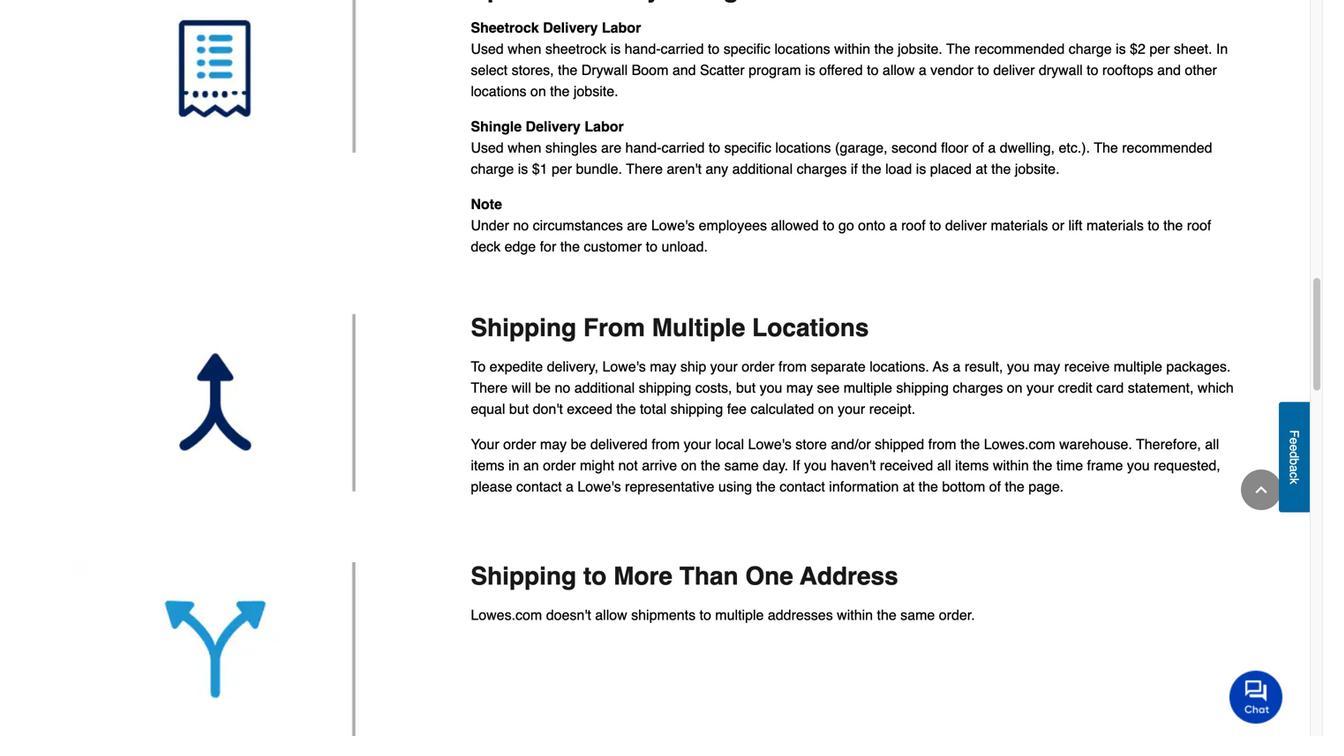 Task type: describe. For each thing, give the bounding box(es) containing it.
therefore,
[[1136, 436, 1202, 452]]

0 horizontal spatial jobsite.
[[574, 83, 619, 99]]

jobsite. inside "shingle delivery labor used when shingles are hand-carried to specific locations (garage, second floor of a dwelling, etc.). the recommended charge is $1 per bundle. there aren't any additional charges if the load is placed at the jobsite."
[[1015, 161, 1060, 177]]

or
[[1052, 217, 1065, 233]]

additional inside "shingle delivery labor used when shingles are hand-carried to specific locations (garage, second floor of a dwelling, etc.). the recommended charge is $1 per bundle. there aren't any additional charges if the load is placed at the jobsite."
[[732, 161, 793, 177]]

sheet.
[[1174, 41, 1213, 57]]

separate
[[811, 358, 866, 375]]

may inside your order may be delivered from your local lowe's store and/or shipped from the lowes.com warehouse. therefore, all items in an order might not arrive on the same day. if you haven't received all items within the time frame you requested, please contact a lowe's representative using the contact information at the bottom of the page.
[[540, 436, 567, 452]]

any
[[706, 161, 729, 177]]

locations
[[752, 314, 869, 342]]

a inside the to expedite delivery, lowe's may ship your order from separate locations. as a result, you may receive multiple packages. there will be no additional shipping costs, but you may see multiple shipping charges on your credit card statement, which equal but don't exceed the total shipping fee calculated on your receipt.
[[953, 358, 961, 375]]

there inside "shingle delivery labor used when shingles are hand-carried to specific locations (garage, second floor of a dwelling, etc.). the recommended charge is $1 per bundle. there aren't any additional charges if the load is placed at the jobsite."
[[626, 161, 663, 177]]

a inside your order may be delivered from your local lowe's store and/or shipped from the lowes.com warehouse. therefore, all items in an order might not arrive on the same day. if you haven't received all items within the time frame you requested, please contact a lowe's representative using the contact information at the bottom of the page.
[[566, 478, 574, 495]]

carried for aren't
[[662, 139, 705, 156]]

you up calculated
[[760, 380, 783, 396]]

on down see
[[818, 401, 834, 417]]

haven't
[[831, 457, 876, 474]]

2 materials from the left
[[1087, 217, 1144, 233]]

within inside sheetrock delivery labor used when sheetrock is hand-carried to specific locations within the jobsite. the recommended charge is $2 per sheet. in select stores, the drywall boom and scatter program is offered to allow a vendor to deliver drywall to rooftops and other locations on the jobsite.
[[834, 41, 871, 57]]

frame
[[1087, 457, 1123, 474]]

2 and from the left
[[1158, 62, 1181, 78]]

statement,
[[1128, 380, 1194, 396]]

than
[[680, 562, 739, 590]]

sheetrock
[[545, 41, 607, 57]]

recommended inside sheetrock delivery labor used when sheetrock is hand-carried to specific locations within the jobsite. the recommended charge is $2 per sheet. in select stores, the drywall boom and scatter program is offered to allow a vendor to deliver drywall to rooftops and other locations on the jobsite.
[[975, 41, 1065, 57]]

c
[[1288, 472, 1302, 478]]

a inside button
[[1288, 465, 1302, 472]]

$2
[[1130, 41, 1146, 57]]

2 horizontal spatial from
[[929, 436, 957, 452]]

a inside note under no circumstances are lowe's employees allowed to go onto a roof to deliver materials or lift materials to the roof deck edge for the customer to unload.
[[890, 217, 898, 233]]

you right result, on the right of page
[[1007, 358, 1030, 375]]

the inside sheetrock delivery labor used when sheetrock is hand-carried to specific locations within the jobsite. the recommended charge is $2 per sheet. in select stores, the drywall boom and scatter program is offered to allow a vendor to deliver drywall to rooftops and other locations on the jobsite.
[[947, 41, 971, 57]]

to down "placed"
[[930, 217, 942, 233]]

program
[[749, 62, 801, 78]]

address
[[800, 562, 899, 590]]

your order may be delivered from your local lowe's store and/or shipped from the lowes.com warehouse. therefore, all items in an order might not arrive on the same day. if you haven't received all items within the time frame you requested, please contact a lowe's representative using the contact information at the bottom of the page.
[[471, 436, 1221, 495]]

total
[[640, 401, 667, 417]]

requested,
[[1154, 457, 1221, 474]]

sheetrock delivery labor used when sheetrock is hand-carried to specific locations within the jobsite. the recommended charge is $2 per sheet. in select stores, the drywall boom and scatter program is offered to allow a vendor to deliver drywall to rooftops and other locations on the jobsite.
[[471, 19, 1228, 99]]

hand- for shingle delivery labor
[[626, 139, 662, 156]]

warehouse.
[[1060, 436, 1133, 452]]

your inside your order may be delivered from your local lowe's store and/or shipped from the lowes.com warehouse. therefore, all items in an order might not arrive on the same day. if you haven't received all items within the time frame you requested, please contact a lowe's representative using the contact information at the bottom of the page.
[[684, 436, 711, 452]]

d
[[1288, 451, 1302, 458]]

lowe's inside the to expedite delivery, lowe's may ship your order from separate locations. as a result, you may receive multiple packages. there will be no additional shipping costs, but you may see multiple shipping charges on your credit card statement, which equal but don't exceed the total shipping fee calculated on your receipt.
[[603, 358, 646, 375]]

a receipt icon. image
[[74, 0, 443, 153]]

circumstances
[[533, 217, 623, 233]]

from inside the to expedite delivery, lowe's may ship your order from separate locations. as a result, you may receive multiple packages. there will be no additional shipping costs, but you may see multiple shipping charges on your credit card statement, which equal but don't exceed the total shipping fee calculated on your receipt.
[[779, 358, 807, 375]]

delivery,
[[547, 358, 599, 375]]

0 horizontal spatial order
[[503, 436, 536, 452]]

is down second
[[916, 161, 926, 177]]

vendor
[[931, 62, 974, 78]]

specific for additional
[[725, 139, 772, 156]]

to right offered
[[867, 62, 879, 78]]

same inside your order may be delivered from your local lowe's store and/or shipped from the lowes.com warehouse. therefore, all items in an order might not arrive on the same day. if you haven't received all items within the time frame you requested, please contact a lowe's representative using the contact information at the bottom of the page.
[[725, 457, 759, 474]]

etc.).
[[1059, 139, 1090, 156]]

the inside the to expedite delivery, lowe's may ship your order from separate locations. as a result, you may receive multiple packages. there will be no additional shipping costs, but you may see multiple shipping charges on your credit card statement, which equal but don't exceed the total shipping fee calculated on your receipt.
[[617, 401, 636, 417]]

employees
[[699, 217, 767, 233]]

are inside "shingle delivery labor used when shingles are hand-carried to specific locations (garage, second floor of a dwelling, etc.). the recommended charge is $1 per bundle. there aren't any additional charges if the load is placed at the jobsite."
[[601, 139, 622, 156]]

when for shingle
[[508, 139, 542, 156]]

order inside the to expedite delivery, lowe's may ship your order from separate locations. as a result, you may receive multiple packages. there will be no additional shipping costs, but you may see multiple shipping charges on your credit card statement, which equal but don't exceed the total shipping fee calculated on your receipt.
[[742, 358, 775, 375]]

equal
[[471, 401, 505, 417]]

floor
[[941, 139, 969, 156]]

in
[[509, 457, 520, 474]]

1 and from the left
[[673, 62, 696, 78]]

1 roof from the left
[[902, 217, 926, 233]]

drywall
[[582, 62, 628, 78]]

unload.
[[662, 238, 708, 255]]

your down see
[[838, 401, 865, 417]]

per inside "shingle delivery labor used when shingles are hand-carried to specific locations (garage, second floor of a dwelling, etc.). the recommended charge is $1 per bundle. there aren't any additional charges if the load is placed at the jobsite."
[[552, 161, 572, 177]]

1 horizontal spatial order
[[543, 457, 576, 474]]

time
[[1057, 457, 1083, 474]]

is up drywall
[[611, 41, 621, 57]]

to down than
[[700, 607, 712, 623]]

to expedite delivery, lowe's may ship your order from separate locations. as a result, you may receive multiple packages. there will be no additional shipping costs, but you may see multiple shipping charges on your credit card statement, which equal but don't exceed the total shipping fee calculated on your receipt.
[[471, 358, 1234, 417]]

1 vertical spatial allow
[[595, 607, 627, 623]]

using
[[719, 478, 752, 495]]

card
[[1097, 380, 1124, 396]]

local
[[715, 436, 744, 452]]

shipping from multiple locations
[[471, 314, 869, 342]]

you right frame
[[1127, 457, 1150, 474]]

no inside note under no circumstances are lowe's employees allowed to go onto a roof to deliver materials or lift materials to the roof deck edge for the customer to unload.
[[513, 217, 529, 233]]

f e e d b a c k button
[[1279, 402, 1310, 512]]

lowes.com doesn't allow shipments to multiple addresses within the same order.
[[471, 607, 975, 623]]

on inside your order may be delivered from your local lowe's store and/or shipped from the lowes.com warehouse. therefore, all items in an order might not arrive on the same day. if you haven't received all items within the time frame you requested, please contact a lowe's representative using the contact information at the bottom of the page.
[[681, 457, 697, 474]]

(garage,
[[835, 139, 888, 156]]

may left ship
[[650, 358, 677, 375]]

1 vertical spatial locations
[[471, 83, 527, 99]]

0 horizontal spatial lowes.com
[[471, 607, 542, 623]]

charges inside "shingle delivery labor used when shingles are hand-carried to specific locations (garage, second floor of a dwelling, etc.). the recommended charge is $1 per bundle. there aren't any additional charges if the load is placed at the jobsite."
[[797, 161, 847, 177]]

ship
[[681, 358, 707, 375]]

packages.
[[1167, 358, 1231, 375]]

information
[[829, 478, 899, 495]]

shingle delivery labor used when shingles are hand-carried to specific locations (garage, second floor of a dwelling, etc.). the recommended charge is $1 per bundle. there aren't any additional charges if the load is placed at the jobsite.
[[471, 118, 1213, 177]]

rooftops
[[1103, 62, 1154, 78]]

2 items from the left
[[955, 457, 989, 474]]

2 e from the top
[[1288, 444, 1302, 451]]

may up calculated
[[787, 380, 813, 396]]

representative
[[625, 478, 715, 495]]

credit
[[1058, 380, 1093, 396]]

your up costs, at the right bottom of page
[[710, 358, 738, 375]]

shipping for shipping from multiple locations
[[471, 314, 577, 342]]

there inside the to expedite delivery, lowe's may ship your order from separate locations. as a result, you may receive multiple packages. there will be no additional shipping costs, but you may see multiple shipping charges on your credit card statement, which equal but don't exceed the total shipping fee calculated on your receipt.
[[471, 380, 508, 396]]

deck
[[471, 238, 501, 255]]

for
[[540, 238, 556, 255]]

a inside sheetrock delivery labor used when sheetrock is hand-carried to specific locations within the jobsite. the recommended charge is $2 per sheet. in select stores, the drywall boom and scatter program is offered to allow a vendor to deliver drywall to rooftops and other locations on the jobsite.
[[919, 62, 927, 78]]

f e e d b a c k
[[1288, 430, 1302, 484]]

lowe's down might
[[578, 478, 621, 495]]

select
[[471, 62, 508, 78]]

to right drywall
[[1087, 62, 1099, 78]]

onto
[[858, 217, 886, 233]]

1 horizontal spatial same
[[901, 607, 935, 623]]

you right if
[[804, 457, 827, 474]]

doesn't
[[546, 607, 591, 623]]

received
[[880, 457, 933, 474]]

on left credit
[[1007, 380, 1023, 396]]

an arrow icon. image
[[74, 314, 443, 492]]

order.
[[939, 607, 975, 623]]

exceed
[[567, 401, 613, 417]]

2 vertical spatial multiple
[[715, 607, 764, 623]]

addresses
[[768, 607, 833, 623]]

customer
[[584, 238, 642, 255]]

your
[[471, 436, 499, 452]]

dwelling,
[[1000, 139, 1055, 156]]

be inside the to expedite delivery, lowe's may ship your order from separate locations. as a result, you may receive multiple packages. there will be no additional shipping costs, but you may see multiple shipping charges on your credit card statement, which equal but don't exceed the total shipping fee calculated on your receipt.
[[535, 380, 551, 396]]

fee
[[727, 401, 747, 417]]

of inside "shingle delivery labor used when shingles are hand-carried to specific locations (garage, second floor of a dwelling, etc.). the recommended charge is $1 per bundle. there aren't any additional charges if the load is placed at the jobsite."
[[973, 139, 984, 156]]

second
[[892, 139, 937, 156]]

page.
[[1029, 478, 1064, 495]]

allowed
[[771, 217, 819, 233]]

is left offered
[[805, 62, 816, 78]]

b
[[1288, 458, 1302, 465]]

your left credit
[[1027, 380, 1054, 396]]

are inside note under no circumstances are lowe's employees allowed to go onto a roof to deliver materials or lift materials to the roof deck edge for the customer to unload.
[[627, 217, 648, 233]]

1 horizontal spatial but
[[736, 380, 756, 396]]

2 vertical spatial within
[[837, 607, 873, 623]]

don't
[[533, 401, 563, 417]]

a inside "shingle delivery labor used when shingles are hand-carried to specific locations (garage, second floor of a dwelling, etc.). the recommended charge is $1 per bundle. there aren't any additional charges if the load is placed at the jobsite."
[[988, 139, 996, 156]]

is left $1
[[518, 161, 528, 177]]

shingle
[[471, 118, 522, 135]]

shipped
[[875, 436, 925, 452]]

from
[[583, 314, 645, 342]]

store
[[796, 436, 827, 452]]

locations.
[[870, 358, 930, 375]]

0 vertical spatial multiple
[[1114, 358, 1163, 375]]



Task type: locate. For each thing, give the bounding box(es) containing it.
0 horizontal spatial deliver
[[946, 217, 987, 233]]

the up vendor
[[947, 41, 971, 57]]

of inside your order may be delivered from your local lowe's store and/or shipped from the lowes.com warehouse. therefore, all items in an order might not arrive on the same day. if you haven't received all items within the time frame you requested, please contact a lowe's representative using the contact information at the bottom of the page.
[[990, 478, 1001, 495]]

deliver
[[994, 62, 1035, 78], [946, 217, 987, 233]]

jobsite.
[[898, 41, 943, 57], [574, 83, 619, 99], [1015, 161, 1060, 177]]

1 vertical spatial deliver
[[946, 217, 987, 233]]

shipping for shipping to more than one address
[[471, 562, 577, 590]]

deliver inside sheetrock delivery labor used when sheetrock is hand-carried to specific locations within the jobsite. the recommended charge is $2 per sheet. in select stores, the drywall boom and scatter program is offered to allow a vendor to deliver drywall to rooftops and other locations on the jobsite.
[[994, 62, 1035, 78]]

1 vertical spatial order
[[503, 436, 536, 452]]

1 horizontal spatial are
[[627, 217, 648, 233]]

1 horizontal spatial additional
[[732, 161, 793, 177]]

additional
[[732, 161, 793, 177], [575, 380, 635, 396]]

day.
[[763, 457, 789, 474]]

go
[[839, 217, 854, 233]]

there up equal
[[471, 380, 508, 396]]

shipping up doesn't
[[471, 562, 577, 590]]

but down will
[[509, 401, 529, 417]]

multiple down one
[[715, 607, 764, 623]]

0 vertical spatial lowes.com
[[984, 436, 1056, 452]]

1 vertical spatial shipping
[[471, 562, 577, 590]]

1 horizontal spatial recommended
[[1122, 139, 1213, 156]]

0 vertical spatial specific
[[724, 41, 771, 57]]

scroll to top element
[[1241, 470, 1282, 510]]

1 vertical spatial used
[[471, 139, 504, 156]]

1 items from the left
[[471, 457, 505, 474]]

and right boom
[[673, 62, 696, 78]]

jobsite. down dwelling,
[[1015, 161, 1060, 177]]

1 vertical spatial jobsite.
[[574, 83, 619, 99]]

used
[[471, 41, 504, 57], [471, 139, 504, 156]]

all
[[1205, 436, 1220, 452], [937, 457, 952, 474]]

jobsite. down drywall
[[574, 83, 619, 99]]

shipping up total
[[639, 380, 692, 396]]

0 vertical spatial locations
[[775, 41, 831, 57]]

lowe's up day.
[[748, 436, 792, 452]]

1 horizontal spatial no
[[555, 380, 571, 396]]

roof
[[902, 217, 926, 233], [1187, 217, 1212, 233]]

items
[[471, 457, 505, 474], [955, 457, 989, 474]]

1 horizontal spatial materials
[[1087, 217, 1144, 233]]

0 vertical spatial jobsite.
[[898, 41, 943, 57]]

e up b
[[1288, 444, 1302, 451]]

charges down result, on the right of page
[[953, 380, 1003, 396]]

1 vertical spatial within
[[993, 457, 1029, 474]]

edge
[[505, 238, 536, 255]]

stores,
[[512, 62, 554, 78]]

0 vertical spatial there
[[626, 161, 663, 177]]

and/or
[[831, 436, 871, 452]]

chat invite button image
[[1230, 670, 1284, 724]]

recommended inside "shingle delivery labor used when shingles are hand-carried to specific locations (garage, second floor of a dwelling, etc.). the recommended charge is $1 per bundle. there aren't any additional charges if the load is placed at the jobsite."
[[1122, 139, 1213, 156]]

be up might
[[571, 436, 587, 452]]

0 horizontal spatial per
[[552, 161, 572, 177]]

lowe's inside note under no circumstances are lowe's employees allowed to go onto a roof to deliver materials or lift materials to the roof deck edge for the customer to unload.
[[651, 217, 695, 233]]

1 vertical spatial but
[[509, 401, 529, 417]]

locations up 'program'
[[775, 41, 831, 57]]

are up customer
[[627, 217, 648, 233]]

0 horizontal spatial additional
[[575, 380, 635, 396]]

deliver inside note under no circumstances are lowe's employees allowed to go onto a roof to deliver materials or lift materials to the roof deck edge for the customer to unload.
[[946, 217, 987, 233]]

0 horizontal spatial charge
[[471, 161, 514, 177]]

0 horizontal spatial multiple
[[715, 607, 764, 623]]

of right the floor
[[973, 139, 984, 156]]

no
[[513, 217, 529, 233], [555, 380, 571, 396]]

1 horizontal spatial be
[[571, 436, 587, 452]]

is left the $2
[[1116, 41, 1126, 57]]

1 vertical spatial are
[[627, 217, 648, 233]]

2 when from the top
[[508, 139, 542, 156]]

0 horizontal spatial be
[[535, 380, 551, 396]]

1 vertical spatial when
[[508, 139, 542, 156]]

if
[[793, 457, 800, 474]]

may down don't
[[540, 436, 567, 452]]

1 horizontal spatial lowes.com
[[984, 436, 1056, 452]]

1 when from the top
[[508, 41, 542, 57]]

from down locations
[[779, 358, 807, 375]]

charge up drywall
[[1069, 41, 1112, 57]]

within up the 'page.'
[[993, 457, 1029, 474]]

1 used from the top
[[471, 41, 504, 57]]

0 vertical spatial deliver
[[994, 62, 1035, 78]]

be inside your order may be delivered from your local lowe's store and/or shipped from the lowes.com warehouse. therefore, all items in an order might not arrive on the same day. if you haven't received all items within the time frame you requested, please contact a lowe's representative using the contact information at the bottom of the page.
[[571, 436, 587, 452]]

2 shipping from the top
[[471, 562, 577, 590]]

0 vertical spatial charge
[[1069, 41, 1112, 57]]

0 horizontal spatial roof
[[902, 217, 926, 233]]

shipping down as
[[896, 380, 949, 396]]

to up the any
[[709, 139, 721, 156]]

the
[[874, 41, 894, 57], [558, 62, 578, 78], [550, 83, 570, 99], [862, 161, 882, 177], [992, 161, 1011, 177], [1164, 217, 1183, 233], [560, 238, 580, 255], [617, 401, 636, 417], [961, 436, 980, 452], [701, 457, 721, 474], [1033, 457, 1053, 474], [756, 478, 776, 495], [919, 478, 938, 495], [1005, 478, 1025, 495], [877, 607, 897, 623]]

used for used when shingles are hand-carried to specific locations (garage, second floor of a dwelling, etc.). the recommended charge is $1 per bundle. there aren't any additional charges if the load is placed at the jobsite.
[[471, 139, 504, 156]]

0 horizontal spatial no
[[513, 217, 529, 233]]

0 vertical spatial hand-
[[625, 41, 661, 57]]

additional inside the to expedite delivery, lowe's may ship your order from separate locations. as a result, you may receive multiple packages. there will be no additional shipping costs, but you may see multiple shipping charges on your credit card statement, which equal but don't exceed the total shipping fee calculated on your receipt.
[[575, 380, 635, 396]]

0 horizontal spatial from
[[652, 436, 680, 452]]

placed
[[930, 161, 972, 177]]

lowe's down from
[[603, 358, 646, 375]]

labor inside "shingle delivery labor used when shingles are hand-carried to specific locations (garage, second floor of a dwelling, etc.). the recommended charge is $1 per bundle. there aren't any additional charges if the load is placed at the jobsite."
[[585, 118, 624, 135]]

lowes.com
[[984, 436, 1056, 452], [471, 607, 542, 623]]

arrive
[[642, 457, 677, 474]]

no up the "edge"
[[513, 217, 529, 233]]

materials
[[991, 217, 1048, 233], [1087, 217, 1144, 233]]

at right "placed"
[[976, 161, 988, 177]]

used up the 'select'
[[471, 41, 504, 57]]

labor for are
[[585, 118, 624, 135]]

aren't
[[667, 161, 702, 177]]

see
[[817, 380, 840, 396]]

under
[[471, 217, 509, 233]]

be
[[535, 380, 551, 396], [571, 436, 587, 452]]

materials left or
[[991, 217, 1048, 233]]

1 horizontal spatial deliver
[[994, 62, 1035, 78]]

no inside the to expedite delivery, lowe's may ship your order from separate locations. as a result, you may receive multiple packages. there will be no additional shipping costs, but you may see multiple shipping charges on your credit card statement, which equal but don't exceed the total shipping fee calculated on your receipt.
[[555, 380, 571, 396]]

be right will
[[535, 380, 551, 396]]

delivery up "sheetrock" at left
[[543, 19, 598, 36]]

which
[[1198, 380, 1234, 396]]

1 horizontal spatial per
[[1150, 41, 1170, 57]]

0 vertical spatial at
[[976, 161, 988, 177]]

specific up scatter
[[724, 41, 771, 57]]

multiple
[[1114, 358, 1163, 375], [844, 380, 893, 396], [715, 607, 764, 623]]

0 vertical spatial but
[[736, 380, 756, 396]]

charges inside the to expedite delivery, lowe's may ship your order from separate locations. as a result, you may receive multiple packages. there will be no additional shipping costs, but you may see multiple shipping charges on your credit card statement, which equal but don't exceed the total shipping fee calculated on your receipt.
[[953, 380, 1003, 396]]

0 vertical spatial carried
[[661, 41, 704, 57]]

1 horizontal spatial charges
[[953, 380, 1003, 396]]

1 vertical spatial per
[[552, 161, 572, 177]]

there left aren't
[[626, 161, 663, 177]]

all up requested, on the right bottom of page
[[1205, 436, 1220, 452]]

hand- right shingles
[[626, 139, 662, 156]]

same left order.
[[901, 607, 935, 623]]

on up representative
[[681, 457, 697, 474]]

lowes.com left doesn't
[[471, 607, 542, 623]]

1 vertical spatial charges
[[953, 380, 1003, 396]]

f
[[1288, 430, 1302, 438]]

specific for scatter
[[724, 41, 771, 57]]

0 horizontal spatial items
[[471, 457, 505, 474]]

and
[[673, 62, 696, 78], [1158, 62, 1181, 78]]

receipt.
[[869, 401, 916, 417]]

charge
[[1069, 41, 1112, 57], [471, 161, 514, 177]]

might
[[580, 457, 615, 474]]

locations down the 'select'
[[471, 83, 527, 99]]

allow left vendor
[[883, 62, 915, 78]]

to left the go
[[823, 217, 835, 233]]

1 vertical spatial of
[[990, 478, 1001, 495]]

when up $1
[[508, 139, 542, 156]]

all up bottom
[[937, 457, 952, 474]]

delivery for shingles
[[526, 118, 581, 135]]

delivery inside sheetrock delivery labor used when sheetrock is hand-carried to specific locations within the jobsite. the recommended charge is $2 per sheet. in select stores, the drywall boom and scatter program is offered to allow a vendor to deliver drywall to rooftops and other locations on the jobsite.
[[543, 19, 598, 36]]

the right 'etc.).'
[[1094, 139, 1118, 156]]

recommended up drywall
[[975, 41, 1065, 57]]

1 shipping from the top
[[471, 314, 577, 342]]

shipments
[[631, 607, 696, 623]]

specific up the any
[[725, 139, 772, 156]]

2 roof from the left
[[1187, 217, 1212, 233]]

multiple
[[652, 314, 746, 342]]

2 horizontal spatial jobsite.
[[1015, 161, 1060, 177]]

used down shingle
[[471, 139, 504, 156]]

0 vertical spatial shipping
[[471, 314, 577, 342]]

other
[[1185, 62, 1217, 78]]

scatter
[[700, 62, 745, 78]]

1 vertical spatial labor
[[585, 118, 624, 135]]

1 horizontal spatial roof
[[1187, 217, 1212, 233]]

1 horizontal spatial charge
[[1069, 41, 1112, 57]]

boom
[[632, 62, 669, 78]]

to left unload.
[[646, 238, 658, 255]]

0 vertical spatial are
[[601, 139, 622, 156]]

shingles
[[545, 139, 597, 156]]

1 horizontal spatial contact
[[780, 478, 825, 495]]

used for used when sheetrock is hand-carried to specific locations within the jobsite. the recommended charge is $2 per sheet. in select stores, the drywall boom and scatter program is offered to allow a vendor to deliver drywall to rooftops and other locations on the jobsite.
[[471, 41, 504, 57]]

hand- inside "shingle delivery labor used when shingles are hand-carried to specific locations (garage, second floor of a dwelling, etc.). the recommended charge is $1 per bundle. there aren't any additional charges if the load is placed at the jobsite."
[[626, 139, 662, 156]]

when inside "shingle delivery labor used when shingles are hand-carried to specific locations (garage, second floor of a dwelling, etc.). the recommended charge is $1 per bundle. there aren't any additional charges if the load is placed at the jobsite."
[[508, 139, 542, 156]]

1 e from the top
[[1288, 438, 1302, 444]]

0 horizontal spatial charges
[[797, 161, 847, 177]]

labor inside sheetrock delivery labor used when sheetrock is hand-carried to specific locations within the jobsite. the recommended charge is $2 per sheet. in select stores, the drywall boom and scatter program is offered to allow a vendor to deliver drywall to rooftops and other locations on the jobsite.
[[602, 19, 641, 36]]

order
[[742, 358, 775, 375], [503, 436, 536, 452], [543, 457, 576, 474]]

as
[[933, 358, 949, 375]]

a double arrow icon. image
[[74, 562, 443, 736]]

delivery up shingles
[[526, 118, 581, 135]]

1 horizontal spatial there
[[626, 161, 663, 177]]

at inside "shingle delivery labor used when shingles are hand-carried to specific locations (garage, second floor of a dwelling, etc.). the recommended charge is $1 per bundle. there aren't any additional charges if the load is placed at the jobsite."
[[976, 161, 988, 177]]

to up doesn't
[[583, 562, 607, 590]]

note
[[471, 196, 502, 212]]

carried
[[661, 41, 704, 57], [662, 139, 705, 156]]

2 contact from the left
[[780, 478, 825, 495]]

e
[[1288, 438, 1302, 444], [1288, 444, 1302, 451]]

$1
[[532, 161, 548, 177]]

to inside "shingle delivery labor used when shingles are hand-carried to specific locations (garage, second floor of a dwelling, etc.). the recommended charge is $1 per bundle. there aren't any additional charges if the load is placed at the jobsite."
[[709, 139, 721, 156]]

locations inside "shingle delivery labor used when shingles are hand-carried to specific locations (garage, second floor of a dwelling, etc.). the recommended charge is $1 per bundle. there aren't any additional charges if the load is placed at the jobsite."
[[776, 139, 831, 156]]

to up scatter
[[708, 41, 720, 57]]

locations for sheetrock delivery labor
[[775, 41, 831, 57]]

one
[[746, 562, 794, 590]]

the inside "shingle delivery labor used when shingles are hand-carried to specific locations (garage, second floor of a dwelling, etc.). the recommended charge is $1 per bundle. there aren't any additional charges if the load is placed at the jobsite."
[[1094, 139, 1118, 156]]

lowes.com inside your order may be delivered from your local lowe's store and/or shipped from the lowes.com warehouse. therefore, all items in an order might not arrive on the same day. if you haven't received all items within the time frame you requested, please contact a lowe's representative using the contact information at the bottom of the page.
[[984, 436, 1056, 452]]

1 vertical spatial hand-
[[626, 139, 662, 156]]

recommended
[[975, 41, 1065, 57], [1122, 139, 1213, 156]]

1 vertical spatial no
[[555, 380, 571, 396]]

contact down an
[[516, 478, 562, 495]]

when for sheetrock
[[508, 41, 542, 57]]

1 vertical spatial additional
[[575, 380, 635, 396]]

charge inside "shingle delivery labor used when shingles are hand-carried to specific locations (garage, second floor of a dwelling, etc.). the recommended charge is $1 per bundle. there aren't any additional charges if the load is placed at the jobsite."
[[471, 161, 514, 177]]

used inside "shingle delivery labor used when shingles are hand-carried to specific locations (garage, second floor of a dwelling, etc.). the recommended charge is $1 per bundle. there aren't any additional charges if the load is placed at the jobsite."
[[471, 139, 504, 156]]

locations
[[775, 41, 831, 57], [471, 83, 527, 99], [776, 139, 831, 156]]

to
[[471, 358, 486, 375]]

specific inside sheetrock delivery labor used when sheetrock is hand-carried to specific locations within the jobsite. the recommended charge is $2 per sheet. in select stores, the drywall boom and scatter program is offered to allow a vendor to deliver drywall to rooftops and other locations on the jobsite.
[[724, 41, 771, 57]]

the
[[947, 41, 971, 57], [1094, 139, 1118, 156]]

please
[[471, 478, 513, 495]]

note under no circumstances are lowe's employees allowed to go onto a roof to deliver materials or lift materials to the roof deck edge for the customer to unload.
[[471, 196, 1212, 255]]

may up credit
[[1034, 358, 1061, 375]]

lowe's up unload.
[[651, 217, 695, 233]]

carried for boom
[[661, 41, 704, 57]]

when inside sheetrock delivery labor used when sheetrock is hand-carried to specific locations within the jobsite. the recommended charge is $2 per sheet. in select stores, the drywall boom and scatter program is offered to allow a vendor to deliver drywall to rooftops and other locations on the jobsite.
[[508, 41, 542, 57]]

there
[[626, 161, 663, 177], [471, 380, 508, 396]]

labor for is
[[602, 19, 641, 36]]

per right $1
[[552, 161, 572, 177]]

carried inside sheetrock delivery labor used when sheetrock is hand-carried to specific locations within the jobsite. the recommended charge is $2 per sheet. in select stores, the drywall boom and scatter program is offered to allow a vendor to deliver drywall to rooftops and other locations on the jobsite.
[[661, 41, 704, 57]]

order right an
[[543, 457, 576, 474]]

carried inside "shingle delivery labor used when shingles are hand-carried to specific locations (garage, second floor of a dwelling, etc.). the recommended charge is $1 per bundle. there aren't any additional charges if the load is placed at the jobsite."
[[662, 139, 705, 156]]

0 vertical spatial the
[[947, 41, 971, 57]]

locations for shingle delivery labor
[[776, 139, 831, 156]]

0 horizontal spatial materials
[[991, 217, 1048, 233]]

jobsite. up vendor
[[898, 41, 943, 57]]

delivery inside "shingle delivery labor used when shingles are hand-carried to specific locations (garage, second floor of a dwelling, etc.). the recommended charge is $1 per bundle. there aren't any additional charges if the load is placed at the jobsite."
[[526, 118, 581, 135]]

recommended down other
[[1122, 139, 1213, 156]]

your left local
[[684, 436, 711, 452]]

hand- for sheetrock delivery labor
[[625, 41, 661, 57]]

bottom
[[942, 478, 986, 495]]

order up in
[[503, 436, 536, 452]]

1 horizontal spatial multiple
[[844, 380, 893, 396]]

0 vertical spatial delivery
[[543, 19, 598, 36]]

from up received
[[929, 436, 957, 452]]

k
[[1288, 478, 1302, 484]]

carried up boom
[[661, 41, 704, 57]]

specific inside "shingle delivery labor used when shingles are hand-carried to specific locations (garage, second floor of a dwelling, etc.). the recommended charge is $1 per bundle. there aren't any additional charges if the load is placed at the jobsite."
[[725, 139, 772, 156]]

1 contact from the left
[[516, 478, 562, 495]]

contact down if
[[780, 478, 825, 495]]

1 vertical spatial charge
[[471, 161, 514, 177]]

if
[[851, 161, 858, 177]]

1 vertical spatial at
[[903, 478, 915, 495]]

a
[[919, 62, 927, 78], [988, 139, 996, 156], [890, 217, 898, 233], [953, 358, 961, 375], [1288, 465, 1302, 472], [566, 478, 574, 495]]

1 vertical spatial the
[[1094, 139, 1118, 156]]

multiple up receipt.
[[844, 380, 893, 396]]

delivery for sheetrock
[[543, 19, 598, 36]]

1 horizontal spatial jobsite.
[[898, 41, 943, 57]]

shipping
[[639, 380, 692, 396], [896, 380, 949, 396], [671, 401, 723, 417]]

materials right lift
[[1087, 217, 1144, 233]]

1 vertical spatial there
[[471, 380, 508, 396]]

2 horizontal spatial multiple
[[1114, 358, 1163, 375]]

0 vertical spatial charges
[[797, 161, 847, 177]]

1 horizontal spatial items
[[955, 457, 989, 474]]

1 vertical spatial carried
[[662, 139, 705, 156]]

1 vertical spatial multiple
[[844, 380, 893, 396]]

from up arrive
[[652, 436, 680, 452]]

1 horizontal spatial at
[[976, 161, 988, 177]]

0 horizontal spatial the
[[947, 41, 971, 57]]

calculated
[[751, 401, 814, 417]]

per right the $2
[[1150, 41, 1170, 57]]

not
[[618, 457, 638, 474]]

on inside sheetrock delivery labor used when sheetrock is hand-carried to specific locations within the jobsite. the recommended charge is $2 per sheet. in select stores, the drywall boom and scatter program is offered to allow a vendor to deliver drywall to rooftops and other locations on the jobsite.
[[531, 83, 546, 99]]

1 horizontal spatial and
[[1158, 62, 1181, 78]]

1 materials from the left
[[991, 217, 1048, 233]]

items down 'your'
[[471, 457, 505, 474]]

0 horizontal spatial and
[[673, 62, 696, 78]]

additional up exceed
[[575, 380, 635, 396]]

labor up drywall
[[602, 19, 641, 36]]

allow right doesn't
[[595, 607, 627, 623]]

additional right the any
[[732, 161, 793, 177]]

2 vertical spatial locations
[[776, 139, 831, 156]]

load
[[886, 161, 912, 177]]

1 horizontal spatial allow
[[883, 62, 915, 78]]

used inside sheetrock delivery labor used when sheetrock is hand-carried to specific locations within the jobsite. the recommended charge is $2 per sheet. in select stores, the drywall boom and scatter program is offered to allow a vendor to deliver drywall to rooftops and other locations on the jobsite.
[[471, 41, 504, 57]]

shipping down costs, at the right bottom of page
[[671, 401, 723, 417]]

0 horizontal spatial contact
[[516, 478, 562, 495]]

0 horizontal spatial of
[[973, 139, 984, 156]]

hand- up boom
[[625, 41, 661, 57]]

shipping up expedite
[[471, 314, 577, 342]]

0 vertical spatial additional
[[732, 161, 793, 177]]

within inside your order may be delivered from your local lowe's store and/or shipped from the lowes.com warehouse. therefore, all items in an order might not arrive on the same day. if you haven't received all items within the time frame you requested, please contact a lowe's representative using the contact information at the bottom of the page.
[[993, 457, 1029, 474]]

result,
[[965, 358, 1003, 375]]

1 horizontal spatial all
[[1205, 436, 1220, 452]]

order up fee
[[742, 358, 775, 375]]

charge inside sheetrock delivery labor used when sheetrock is hand-carried to specific locations within the jobsite. the recommended charge is $2 per sheet. in select stores, the drywall boom and scatter program is offered to allow a vendor to deliver drywall to rooftops and other locations on the jobsite.
[[1069, 41, 1112, 57]]

hand- inside sheetrock delivery labor used when sheetrock is hand-carried to specific locations within the jobsite. the recommended charge is $2 per sheet. in select stores, the drywall boom and scatter program is offered to allow a vendor to deliver drywall to rooftops and other locations on the jobsite.
[[625, 41, 661, 57]]

0 horizontal spatial there
[[471, 380, 508, 396]]

0 horizontal spatial are
[[601, 139, 622, 156]]

in
[[1217, 41, 1228, 57]]

shipping
[[471, 314, 577, 342], [471, 562, 577, 590]]

chevron up image
[[1253, 481, 1271, 499]]

to
[[708, 41, 720, 57], [867, 62, 879, 78], [978, 62, 990, 78], [1087, 62, 1099, 78], [709, 139, 721, 156], [823, 217, 835, 233], [930, 217, 942, 233], [1148, 217, 1160, 233], [646, 238, 658, 255], [583, 562, 607, 590], [700, 607, 712, 623]]

labor up shingles
[[585, 118, 624, 135]]

your
[[710, 358, 738, 375], [1027, 380, 1054, 396], [838, 401, 865, 417], [684, 436, 711, 452]]

0 horizontal spatial all
[[937, 457, 952, 474]]

of
[[973, 139, 984, 156], [990, 478, 1001, 495]]

at inside your order may be delivered from your local lowe's store and/or shipped from the lowes.com warehouse. therefore, all items in an order might not arrive on the same day. if you haven't received all items within the time frame you requested, please contact a lowe's representative using the contact information at the bottom of the page.
[[903, 478, 915, 495]]

per inside sheetrock delivery labor used when sheetrock is hand-carried to specific locations within the jobsite. the recommended charge is $2 per sheet. in select stores, the drywall boom and scatter program is offered to allow a vendor to deliver drywall to rooftops and other locations on the jobsite.
[[1150, 41, 1170, 57]]

at
[[976, 161, 988, 177], [903, 478, 915, 495]]

1 vertical spatial be
[[571, 436, 587, 452]]

e up the d
[[1288, 438, 1302, 444]]

deliver down "placed"
[[946, 217, 987, 233]]

within
[[834, 41, 871, 57], [993, 457, 1029, 474], [837, 607, 873, 623]]

1 vertical spatial all
[[937, 457, 952, 474]]

0 vertical spatial all
[[1205, 436, 1220, 452]]

0 vertical spatial when
[[508, 41, 542, 57]]

1 vertical spatial recommended
[[1122, 139, 1213, 156]]

to right vendor
[[978, 62, 990, 78]]

0 horizontal spatial but
[[509, 401, 529, 417]]

lift
[[1069, 217, 1083, 233]]

within down address
[[837, 607, 873, 623]]

allow inside sheetrock delivery labor used when sheetrock is hand-carried to specific locations within the jobsite. the recommended charge is $2 per sheet. in select stores, the drywall boom and scatter program is offered to allow a vendor to deliver drywall to rooftops and other locations on the jobsite.
[[883, 62, 915, 78]]

on down stores,
[[531, 83, 546, 99]]

2 used from the top
[[471, 139, 504, 156]]

to right lift
[[1148, 217, 1160, 233]]

no down delivery,
[[555, 380, 571, 396]]

items up bottom
[[955, 457, 989, 474]]

charges left if
[[797, 161, 847, 177]]

when up stores,
[[508, 41, 542, 57]]

within up offered
[[834, 41, 871, 57]]

an
[[523, 457, 539, 474]]

drywall
[[1039, 62, 1083, 78]]

1 horizontal spatial from
[[779, 358, 807, 375]]

0 horizontal spatial recommended
[[975, 41, 1065, 57]]

1 vertical spatial delivery
[[526, 118, 581, 135]]

2 horizontal spatial order
[[742, 358, 775, 375]]



Task type: vqa. For each thing, say whether or not it's contained in the screenshot.


